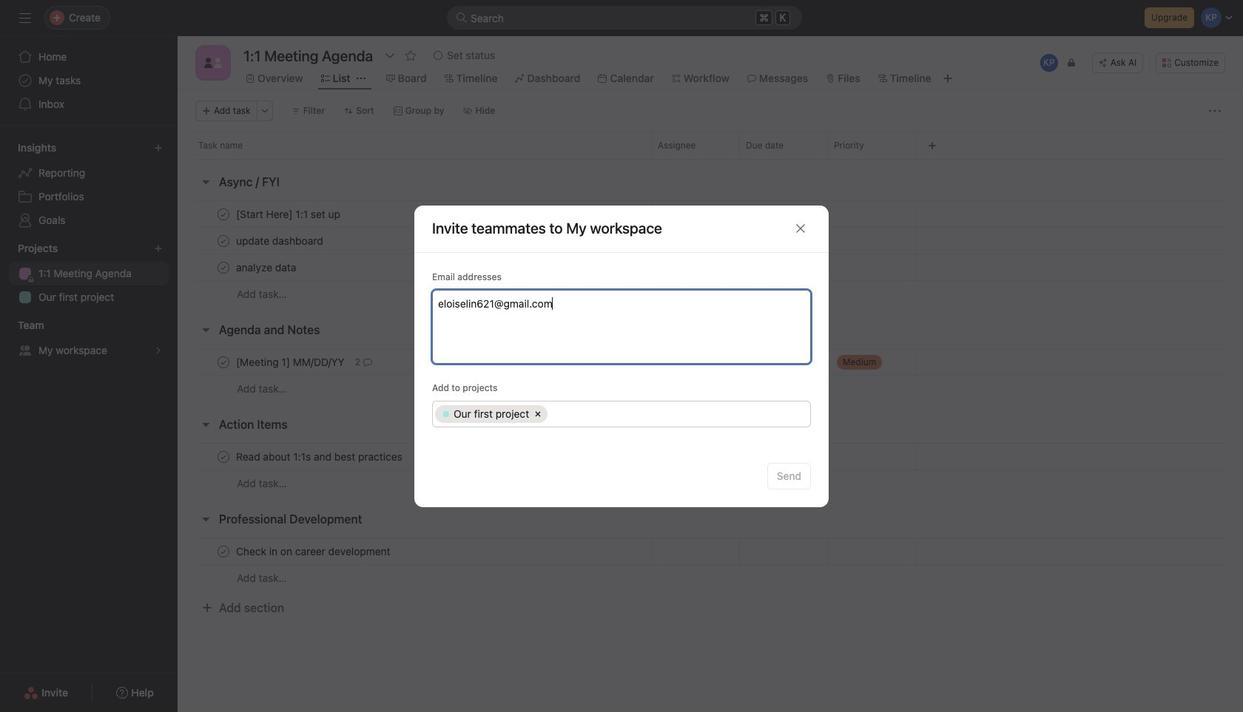 Task type: describe. For each thing, give the bounding box(es) containing it.
close this dialog image
[[795, 223, 807, 235]]

mark complete checkbox for task name text box within [start here] 1:1 set up cell
[[215, 205, 232, 223]]

mark complete image for check in on career development cell
[[215, 543, 232, 561]]

mark complete image for analyze data cell
[[215, 259, 232, 276]]

mark complete checkbox for task name text box in the analyze data cell
[[215, 259, 232, 276]]

collapse task list for this group image for mark complete checkbox within the [start here] 1:1 set up cell
[[200, 176, 212, 188]]

[start here] 1:1 set up cell
[[178, 201, 651, 228]]

mark complete checkbox for task name text field
[[215, 353, 232, 371]]

mark complete checkbox for task name text box inside the update dashboard cell
[[215, 232, 232, 250]]

mark complete image for task name text field
[[215, 353, 232, 371]]

Enter one or more email addresses text field
[[438, 294, 803, 312]]

mark complete image for task name text box inside the update dashboard cell
[[215, 232, 232, 250]]

[meeting 1] mm/dd/yy cell
[[178, 349, 651, 376]]

collapse task list for this group image
[[200, 514, 212, 525]]

header agenda and notes tree grid
[[178, 349, 1243, 403]]

prominent image
[[456, 12, 468, 24]]

task name text field for update dashboard cell
[[233, 233, 328, 248]]

read about 1:1s and best practices cell
[[178, 443, 651, 471]]

collapse task list for this group image for mark complete option in the read about 1:1s and best practices cell
[[200, 419, 212, 431]]

hide sidebar image
[[19, 12, 31, 24]]

task name text field for analyze data cell
[[233, 260, 301, 275]]

header action items tree grid
[[178, 443, 1243, 497]]

mark complete checkbox for "header action items" tree grid
[[215, 448, 232, 466]]



Task type: locate. For each thing, give the bounding box(es) containing it.
task name text field inside update dashboard cell
[[233, 233, 328, 248]]

2 task name text field from the top
[[233, 233, 328, 248]]

mark complete checkbox inside update dashboard cell
[[215, 232, 232, 250]]

Mark complete checkbox
[[215, 205, 232, 223], [215, 232, 232, 250], [215, 259, 232, 276], [215, 353, 232, 371]]

1 mark complete image from the top
[[215, 259, 232, 276]]

1 vertical spatial mark complete image
[[215, 543, 232, 561]]

4 task name text field from the top
[[233, 450, 407, 464]]

None text field
[[240, 42, 377, 69]]

insights element
[[0, 135, 178, 235]]

collapse task list for this group image for mark complete checkbox inside the [meeting 1] mm/dd/yy "cell"
[[200, 324, 212, 336]]

mark complete image
[[215, 205, 232, 223], [215, 232, 232, 250], [215, 353, 232, 371], [215, 448, 232, 466]]

mark complete image inside [meeting 1] mm/dd/yy "cell"
[[215, 353, 232, 371]]

1 mark complete checkbox from the top
[[215, 205, 232, 223]]

mark complete checkbox inside [start here] 1:1 set up cell
[[215, 205, 232, 223]]

task name text field inside read about 1:1s and best practices cell
[[233, 450, 407, 464]]

mark complete image for task name text box within the read about 1:1s and best practices cell
[[215, 448, 232, 466]]

global element
[[0, 36, 178, 125]]

0 vertical spatial mark complete checkbox
[[215, 448, 232, 466]]

update dashboard cell
[[178, 227, 651, 255]]

row
[[178, 132, 1243, 159], [195, 158, 1225, 160], [178, 201, 1243, 228], [178, 227, 1243, 255], [178, 254, 1243, 281], [178, 280, 1243, 308], [178, 349, 1243, 376], [178, 375, 1243, 403], [433, 401, 810, 427], [178, 443, 1243, 471], [178, 470, 1243, 497], [178, 538, 1243, 565], [178, 565, 1243, 592]]

people image
[[204, 54, 222, 72]]

collapse task list for this group image
[[200, 176, 212, 188], [200, 324, 212, 336], [200, 419, 212, 431]]

Mark complete checkbox
[[215, 448, 232, 466], [215, 543, 232, 561]]

2 mark complete checkbox from the top
[[215, 543, 232, 561]]

task name text field for [start here] 1:1 set up cell at the top of the page
[[233, 207, 345, 222]]

1 collapse task list for this group image from the top
[[200, 176, 212, 188]]

4 mark complete checkbox from the top
[[215, 353, 232, 371]]

3 collapse task list for this group image from the top
[[200, 419, 212, 431]]

mark complete checkbox inside read about 1:1s and best practices cell
[[215, 448, 232, 466]]

5 task name text field from the top
[[233, 544, 395, 559]]

2 collapse task list for this group image from the top
[[200, 324, 212, 336]]

task name text field inside [start here] 1:1 set up cell
[[233, 207, 345, 222]]

2 vertical spatial collapse task list for this group image
[[200, 419, 212, 431]]

cell
[[739, 254, 828, 281], [435, 405, 548, 423], [550, 405, 806, 423]]

analyze data cell
[[178, 254, 651, 281]]

2 mark complete checkbox from the top
[[215, 232, 232, 250]]

1 vertical spatial collapse task list for this group image
[[200, 324, 212, 336]]

teams element
[[0, 312, 178, 366]]

projects element
[[0, 235, 178, 312]]

add to starred image
[[405, 50, 417, 61]]

3 mark complete image from the top
[[215, 353, 232, 371]]

Task name text field
[[233, 355, 349, 370]]

3 task name text field from the top
[[233, 260, 301, 275]]

2 mark complete image from the top
[[215, 543, 232, 561]]

mark complete image inside check in on career development cell
[[215, 543, 232, 561]]

mark complete checkbox inside analyze data cell
[[215, 259, 232, 276]]

mark complete image inside read about 1:1s and best practices cell
[[215, 448, 232, 466]]

task name text field inside analyze data cell
[[233, 260, 301, 275]]

mark complete image inside update dashboard cell
[[215, 232, 232, 250]]

Task name text field
[[233, 207, 345, 222], [233, 233, 328, 248], [233, 260, 301, 275], [233, 450, 407, 464], [233, 544, 395, 559]]

check in on career development cell
[[178, 538, 651, 565]]

mark complete image
[[215, 259, 232, 276], [215, 543, 232, 561]]

2 comments image
[[363, 358, 372, 367]]

dialog
[[414, 205, 829, 507]]

mark complete checkbox inside check in on career development cell
[[215, 543, 232, 561]]

4 mark complete image from the top
[[215, 448, 232, 466]]

1 vertical spatial mark complete checkbox
[[215, 543, 232, 561]]

2 mark complete image from the top
[[215, 232, 232, 250]]

mark complete checkbox for the header professional development tree grid
[[215, 543, 232, 561]]

header async / fyi tree grid
[[178, 201, 1243, 308]]

0 vertical spatial collapse task list for this group image
[[200, 176, 212, 188]]

mark complete image for task name text box within [start here] 1:1 set up cell
[[215, 205, 232, 223]]

1 mark complete image from the top
[[215, 205, 232, 223]]

task name text field inside check in on career development cell
[[233, 544, 395, 559]]

0 vertical spatial mark complete image
[[215, 259, 232, 276]]

mark complete image inside analyze data cell
[[215, 259, 232, 276]]

mark complete checkbox inside [meeting 1] mm/dd/yy "cell"
[[215, 353, 232, 371]]

mark complete image inside [start here] 1:1 set up cell
[[215, 205, 232, 223]]

task name text field for read about 1:1s and best practices cell
[[233, 450, 407, 464]]

1 task name text field from the top
[[233, 207, 345, 222]]

header professional development tree grid
[[178, 538, 1243, 592]]

1 mark complete checkbox from the top
[[215, 448, 232, 466]]

task name text field for check in on career development cell
[[233, 544, 395, 559]]

3 mark complete checkbox from the top
[[215, 259, 232, 276]]



Task type: vqa. For each thing, say whether or not it's contained in the screenshot.
[MEETING 1] MM/DD/YY cell
yes



